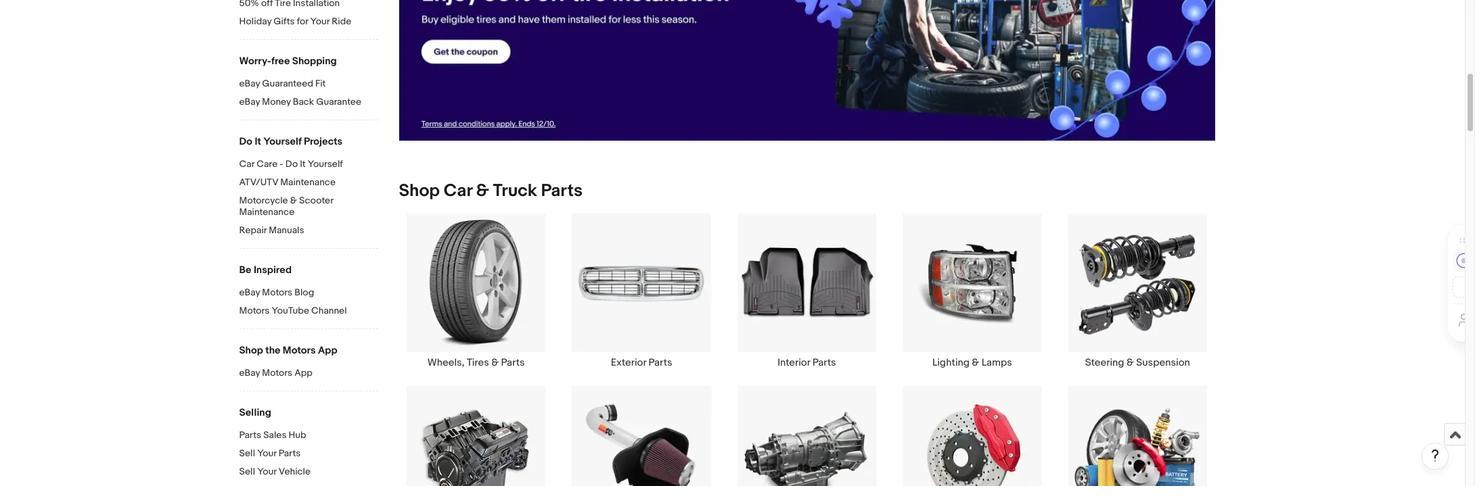 Task type: vqa. For each thing, say whether or not it's contained in the screenshot.
eBay associated with eBay Motors App
yes



Task type: locate. For each thing, give the bounding box(es) containing it.
1 horizontal spatial do
[[285, 158, 298, 170]]

shop
[[399, 181, 440, 202], [239, 344, 263, 357]]

3 ebay from the top
[[239, 287, 260, 298]]

2 ebay from the top
[[239, 96, 260, 108]]

car left care
[[239, 158, 254, 170]]

do
[[239, 135, 252, 148], [285, 158, 298, 170]]

1 vertical spatial app
[[295, 367, 313, 379]]

& inside "car care - do it yourself atv/utv maintenance motorcycle & scooter maintenance repair manuals"
[[290, 195, 297, 206]]

be
[[239, 264, 251, 277]]

steering
[[1085, 357, 1124, 370]]

1 vertical spatial do
[[285, 158, 298, 170]]

wheels, tires & parts
[[428, 357, 525, 370]]

maintenance
[[280, 177, 336, 188], [239, 206, 295, 218]]

sell left vehicle at bottom
[[239, 466, 255, 478]]

shop the motors app
[[239, 344, 337, 357]]

ebay left money
[[239, 96, 260, 108]]

holiday
[[239, 16, 272, 27]]

motors down the
[[262, 367, 292, 379]]

1 vertical spatial shop
[[239, 344, 263, 357]]

1 vertical spatial sell
[[239, 466, 255, 478]]

& left the lamps
[[972, 357, 979, 370]]

motorcycle
[[239, 195, 288, 206]]

1 ebay from the top
[[239, 78, 260, 89]]

1 sell from the top
[[239, 448, 255, 459]]

do inside "car care - do it yourself atv/utv maintenance motorcycle & scooter maintenance repair manuals"
[[285, 158, 298, 170]]

ebay guaranteed fit link
[[239, 78, 378, 91]]

1 vertical spatial car
[[444, 181, 472, 202]]

yourself down "projects"
[[308, 158, 343, 170]]

motors up youtube
[[262, 287, 292, 298]]

shop car & truck parts
[[399, 181, 583, 202]]

for
[[297, 16, 308, 27]]

sales
[[263, 430, 287, 441]]

ebay up selling
[[239, 367, 260, 379]]

1 horizontal spatial it
[[300, 158, 306, 170]]

yourself up -
[[263, 135, 302, 148]]

1 horizontal spatial car
[[444, 181, 472, 202]]

do right -
[[285, 158, 298, 170]]

1 horizontal spatial app
[[318, 344, 337, 357]]

back
[[293, 96, 314, 108]]

it up care
[[255, 135, 261, 148]]

1 vertical spatial it
[[300, 158, 306, 170]]

&
[[476, 181, 489, 202], [290, 195, 297, 206], [491, 357, 499, 370], [972, 357, 979, 370], [1127, 357, 1134, 370]]

& left scooter
[[290, 195, 297, 206]]

ebay for ebay motors app
[[239, 367, 260, 379]]

manuals
[[269, 225, 304, 236]]

help, opens dialogs image
[[1429, 449, 1442, 463]]

your down sales
[[257, 448, 277, 459]]

0 vertical spatial maintenance
[[280, 177, 336, 188]]

0 horizontal spatial yourself
[[263, 135, 302, 148]]

None text field
[[399, 0, 1215, 142]]

fit
[[315, 78, 326, 89]]

your left vehicle at bottom
[[257, 466, 277, 478]]

car left 'truck' at the left top
[[444, 181, 472, 202]]

blog
[[295, 287, 314, 298]]

interior parts link
[[724, 213, 890, 370]]

guarantee
[[316, 96, 361, 108]]

0 horizontal spatial shop
[[239, 344, 263, 357]]

lighting & lamps link
[[890, 213, 1055, 370]]

0 horizontal spatial car
[[239, 158, 254, 170]]

maintenance up repair
[[239, 206, 295, 218]]

do up atv/utv
[[239, 135, 252, 148]]

0 vertical spatial it
[[255, 135, 261, 148]]

maintenance down car care - do it yourself link
[[280, 177, 336, 188]]

ebay inside the ebay motors blog motors youtube channel
[[239, 287, 260, 298]]

ebay down worry-
[[239, 78, 260, 89]]

app down shop the motors app
[[295, 367, 313, 379]]

app up ebay motors app link
[[318, 344, 337, 357]]

parts
[[541, 181, 583, 202], [501, 357, 525, 370], [649, 357, 672, 370], [813, 357, 836, 370], [239, 430, 261, 441], [279, 448, 301, 459]]

ebay for ebay motors blog motors youtube channel
[[239, 287, 260, 298]]

lighting
[[932, 357, 970, 370]]

scooter
[[299, 195, 333, 206]]

vehicle
[[279, 466, 311, 478]]

sell
[[239, 448, 255, 459], [239, 466, 255, 478]]

0 horizontal spatial it
[[255, 135, 261, 148]]

4 ebay from the top
[[239, 367, 260, 379]]

motors left youtube
[[239, 305, 270, 317]]

app
[[318, 344, 337, 357], [295, 367, 313, 379]]

sell down selling
[[239, 448, 255, 459]]

repair manuals link
[[239, 225, 378, 238]]

do it yourself projects
[[239, 135, 343, 148]]

it up the atv/utv maintenance link on the top left of page
[[300, 158, 306, 170]]

car care - do it yourself atv/utv maintenance motorcycle & scooter maintenance repair manuals
[[239, 158, 343, 236]]

hub
[[289, 430, 306, 441]]

0 horizontal spatial do
[[239, 135, 252, 148]]

car care - do it yourself link
[[239, 158, 378, 171]]

exterior parts
[[611, 357, 672, 370]]

1 vertical spatial your
[[257, 448, 277, 459]]

0 vertical spatial shop
[[399, 181, 440, 202]]

0 vertical spatial sell
[[239, 448, 255, 459]]

wheels, tires & parts link
[[394, 213, 559, 370]]

motors
[[262, 287, 292, 298], [239, 305, 270, 317], [283, 344, 316, 357], [262, 367, 292, 379]]

ebay down be
[[239, 287, 260, 298]]

0 vertical spatial app
[[318, 344, 337, 357]]

your
[[310, 16, 330, 27], [257, 448, 277, 459], [257, 466, 277, 478]]

0 vertical spatial car
[[239, 158, 254, 170]]

motorcycle & scooter maintenance link
[[239, 195, 378, 219]]

parts right interior
[[813, 357, 836, 370]]

1 vertical spatial maintenance
[[239, 206, 295, 218]]

yourself
[[263, 135, 302, 148], [308, 158, 343, 170]]

exterior parts link
[[559, 213, 724, 370]]

1 vertical spatial yourself
[[308, 158, 343, 170]]

1 horizontal spatial shop
[[399, 181, 440, 202]]

1 horizontal spatial yourself
[[308, 158, 343, 170]]

it
[[255, 135, 261, 148], [300, 158, 306, 170]]

0 horizontal spatial app
[[295, 367, 313, 379]]

ebay motors blog link
[[239, 287, 378, 300]]

ebay
[[239, 78, 260, 89], [239, 96, 260, 108], [239, 287, 260, 298], [239, 367, 260, 379]]

youtube
[[272, 305, 309, 317]]

car
[[239, 158, 254, 170], [444, 181, 472, 202]]

interior
[[778, 357, 810, 370]]

your right for
[[310, 16, 330, 27]]

& right steering
[[1127, 357, 1134, 370]]

atv/utv
[[239, 177, 278, 188]]



Task type: describe. For each thing, give the bounding box(es) containing it.
& right tires
[[491, 357, 499, 370]]

0 vertical spatial yourself
[[263, 135, 302, 148]]

motors youtube channel link
[[239, 305, 378, 318]]

ebay for ebay guaranteed fit ebay money back guarantee
[[239, 78, 260, 89]]

ebay motors app link
[[239, 367, 378, 380]]

motors up ebay motors app link
[[283, 344, 316, 357]]

interior parts
[[778, 357, 836, 370]]

ebay guaranteed fit ebay money back guarantee
[[239, 78, 361, 108]]

0 vertical spatial your
[[310, 16, 330, 27]]

ride
[[332, 16, 351, 27]]

shop for shop car & truck parts
[[399, 181, 440, 202]]

channel
[[311, 305, 347, 317]]

parts right tires
[[501, 357, 525, 370]]

the
[[265, 344, 281, 357]]

& left 'truck' at the left top
[[476, 181, 489, 202]]

tires
[[467, 357, 489, 370]]

steering & suspension
[[1085, 357, 1190, 370]]

parts sales hub sell your parts sell your vehicle
[[239, 430, 311, 478]]

suspension
[[1136, 357, 1190, 370]]

money
[[262, 96, 291, 108]]

2 vertical spatial your
[[257, 466, 277, 478]]

parts down selling
[[239, 430, 261, 441]]

parts right 'truck' at the left top
[[541, 181, 583, 202]]

car inside "car care - do it yourself atv/utv maintenance motorcycle & scooter maintenance repair manuals"
[[239, 158, 254, 170]]

sell your vehicle link
[[239, 466, 378, 479]]

sell your parts link
[[239, 448, 378, 461]]

parts right exterior
[[649, 357, 672, 370]]

inspired
[[254, 264, 292, 277]]

enjoy 50% off tire installation image
[[399, 0, 1215, 141]]

exterior
[[611, 357, 646, 370]]

repair
[[239, 225, 267, 236]]

it inside "car care - do it yourself atv/utv maintenance motorcycle & scooter maintenance repair manuals"
[[300, 158, 306, 170]]

holiday gifts for your ride link
[[239, 16, 378, 28]]

parts sales hub link
[[239, 430, 378, 443]]

lamps
[[982, 357, 1012, 370]]

yourself inside "car care - do it yourself atv/utv maintenance motorcycle & scooter maintenance repair manuals"
[[308, 158, 343, 170]]

ebay money back guarantee link
[[239, 96, 378, 109]]

selling
[[239, 407, 271, 420]]

ebay motors app
[[239, 367, 313, 379]]

be inspired
[[239, 264, 292, 277]]

shopping
[[292, 55, 337, 68]]

ebay motors blog motors youtube channel
[[239, 287, 347, 317]]

truck
[[493, 181, 537, 202]]

parts up vehicle at bottom
[[279, 448, 301, 459]]

steering & suspension link
[[1055, 213, 1220, 370]]

care
[[257, 158, 278, 170]]

free
[[271, 55, 290, 68]]

2 sell from the top
[[239, 466, 255, 478]]

shop for shop the motors app
[[239, 344, 263, 357]]

lighting & lamps
[[932, 357, 1012, 370]]

0 vertical spatial do
[[239, 135, 252, 148]]

worry-free shopping
[[239, 55, 337, 68]]

worry-
[[239, 55, 271, 68]]

atv/utv maintenance link
[[239, 177, 378, 189]]

-
[[280, 158, 283, 170]]

gifts
[[274, 16, 295, 27]]

projects
[[304, 135, 343, 148]]

guaranteed
[[262, 78, 313, 89]]

holiday gifts for your ride
[[239, 16, 351, 27]]

wheels,
[[428, 357, 464, 370]]



